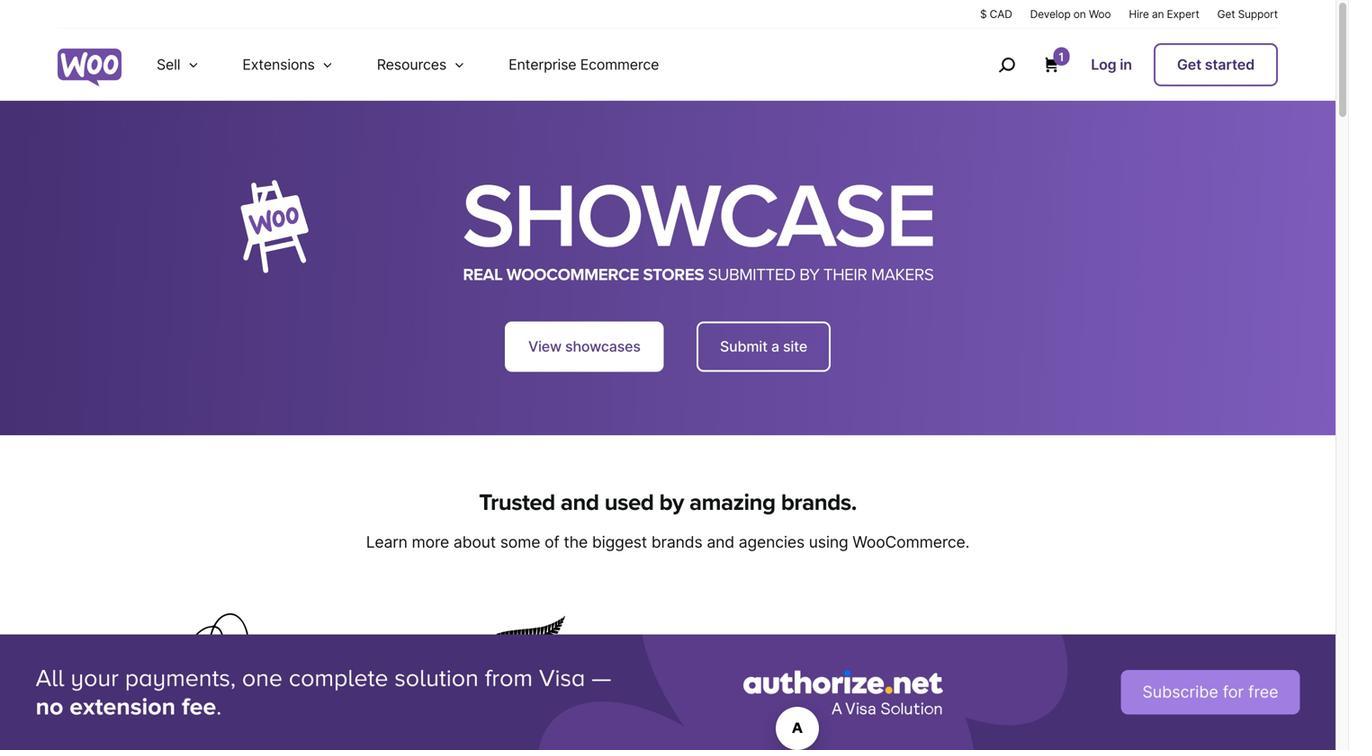 Task type: locate. For each thing, give the bounding box(es) containing it.
site
[[783, 338, 808, 356]]

sell
[[157, 56, 180, 73]]

chaka khan image
[[179, 614, 317, 702]]

log
[[1092, 56, 1117, 73]]

a
[[772, 338, 780, 356]]

showcase link
[[462, 164, 935, 272]]

view showcases link
[[505, 322, 664, 372]]

by up learn more about some of the biggest brands and agencies using woocommerce.
[[660, 489, 684, 517]]

submit a site link
[[697, 322, 831, 372]]

in
[[1120, 56, 1133, 73]]

biggest
[[592, 533, 647, 552]]

by left their
[[800, 265, 820, 285]]

some
[[500, 533, 541, 552]]

0 horizontal spatial and
[[561, 489, 599, 517]]

offerman workshop image
[[705, 722, 868, 751]]

learn more about some of the biggest brands and agencies using woocommerce.
[[366, 533, 970, 552]]

real
[[463, 265, 503, 285]]

weber south africa image
[[1002, 636, 1110, 680]]

and up the
[[561, 489, 599, 517]]

about
[[454, 533, 496, 552]]

0 vertical spatial get
[[1218, 8, 1236, 21]]

view
[[529, 338, 562, 356]]

submit
[[720, 338, 768, 356]]

resources
[[377, 56, 447, 73]]

started
[[1206, 56, 1255, 73]]

on
[[1074, 8, 1087, 21]]

all blacks image
[[459, 616, 576, 699]]

develop on woo link
[[1031, 6, 1112, 22]]

get started
[[1178, 56, 1255, 73]]

expert
[[1167, 8, 1200, 21]]

using
[[809, 533, 849, 552]]

ecommerce
[[581, 56, 659, 73]]

of
[[545, 533, 560, 552]]

get left started
[[1178, 56, 1202, 73]]

their
[[824, 265, 868, 285]]

get left support
[[1218, 8, 1236, 21]]

more
[[412, 533, 449, 552]]

cad
[[990, 8, 1013, 21]]

get
[[1218, 8, 1236, 21], [1178, 56, 1202, 73]]

extensions button
[[221, 29, 355, 101]]

and
[[561, 489, 599, 517], [707, 533, 735, 552]]

showcases
[[566, 338, 641, 356]]

1 horizontal spatial get
[[1218, 8, 1236, 21]]

0 vertical spatial by
[[800, 265, 820, 285]]

0 horizontal spatial get
[[1178, 56, 1202, 73]]

and down amazing
[[707, 533, 735, 552]]

1 vertical spatial by
[[660, 489, 684, 517]]

1 vertical spatial get
[[1178, 56, 1202, 73]]

0 vertical spatial and
[[561, 489, 599, 517]]

view showcases
[[529, 338, 641, 356]]

hire an expert link
[[1130, 6, 1200, 22]]

by
[[800, 265, 820, 285], [660, 489, 684, 517]]

1 vertical spatial and
[[707, 533, 735, 552]]

1 horizontal spatial by
[[800, 265, 820, 285]]

hire an expert
[[1130, 8, 1200, 21]]

1 link
[[1043, 47, 1070, 74]]

$
[[981, 8, 987, 21]]

support
[[1239, 8, 1279, 21]]

get inside service navigation menu element
[[1178, 56, 1202, 73]]



Task type: vqa. For each thing, say whether or not it's contained in the screenshot.
Apparel's annually
no



Task type: describe. For each thing, give the bounding box(es) containing it.
trusted and used by amazing brands.
[[479, 489, 857, 517]]

daelmans stroopwafels image
[[450, 745, 585, 751]]

log in link
[[1084, 45, 1140, 85]]

resources button
[[355, 29, 487, 101]]

brands.
[[781, 489, 857, 517]]

1
[[1059, 50, 1065, 64]]

$ cad
[[981, 8, 1013, 21]]

brands
[[652, 533, 703, 552]]

stores
[[643, 265, 704, 285]]

enterprise
[[509, 56, 577, 73]]

learn
[[366, 533, 408, 552]]

get started link
[[1154, 43, 1279, 86]]

hire
[[1130, 8, 1150, 21]]

trusted
[[479, 489, 555, 517]]

get support link
[[1218, 6, 1279, 22]]

search image
[[993, 50, 1021, 79]]

get for get started
[[1178, 56, 1202, 73]]

makers
[[872, 265, 934, 285]]

orange amplification image
[[701, 637, 872, 679]]

woocommerce.
[[853, 533, 970, 552]]

submit a site
[[720, 338, 808, 356]]

woocommerce
[[507, 265, 639, 285]]

sell button
[[135, 29, 221, 101]]

log in
[[1092, 56, 1133, 73]]

develop
[[1031, 8, 1071, 21]]

amazing
[[690, 489, 776, 517]]

get for get support
[[1218, 8, 1236, 21]]

submitted
[[708, 265, 796, 285]]

get support
[[1218, 8, 1279, 21]]

enterprise ecommerce
[[509, 56, 659, 73]]

extensions
[[243, 56, 315, 73]]

service navigation menu element
[[960, 36, 1279, 94]]

an
[[1152, 8, 1165, 21]]

woo
[[1089, 8, 1112, 21]]

showcase
[[462, 164, 935, 272]]

by inside showcase real woocommerce stores submitted by their makers
[[800, 265, 820, 285]]

enterprise ecommerce link
[[487, 29, 681, 101]]

showcase real woocommerce stores submitted by their makers
[[462, 164, 935, 285]]

$ cad button
[[981, 6, 1013, 22]]

1 horizontal spatial and
[[707, 533, 735, 552]]

0 horizontal spatial by
[[660, 489, 684, 517]]

develop on woo
[[1031, 8, 1112, 21]]

agencies
[[739, 533, 805, 552]]

the
[[564, 533, 588, 552]]

used
[[605, 489, 654, 517]]



